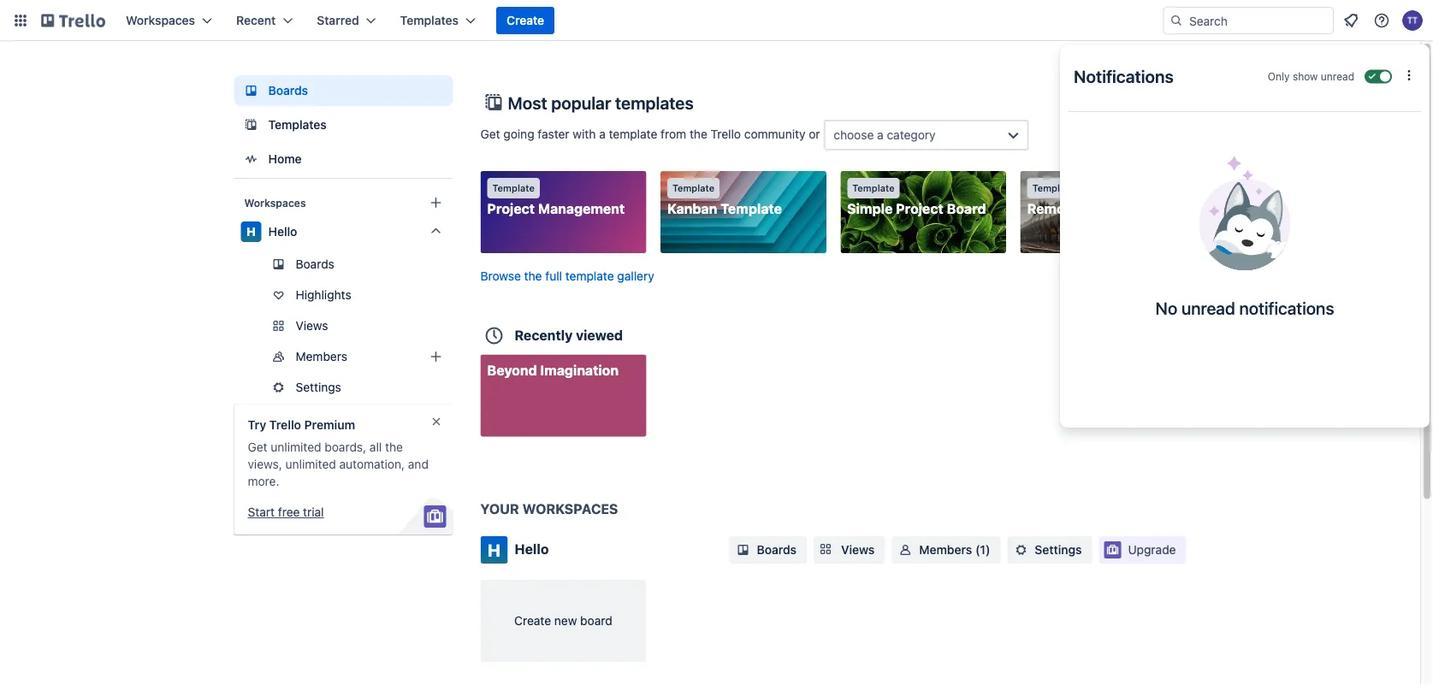 Task type: vqa. For each thing, say whether or not it's contained in the screenshot.
get to the right
yes



Task type: locate. For each thing, give the bounding box(es) containing it.
a right choose
[[877, 128, 884, 142]]

settings link right (1)
[[1008, 537, 1093, 564]]

project up browse
[[487, 201, 535, 217]]

workspaces button
[[116, 7, 223, 34]]

settings for the leftmost settings link
[[296, 380, 341, 395]]

the
[[690, 127, 708, 141], [524, 269, 542, 283], [385, 440, 403, 454]]

create for create new board
[[514, 614, 551, 628]]

create inside button
[[507, 13, 544, 27]]

faster
[[538, 127, 570, 141]]

sm image
[[735, 542, 752, 559], [897, 542, 914, 559]]

template down going
[[493, 183, 535, 194]]

1 vertical spatial unread
[[1182, 298, 1236, 318]]

settings
[[296, 380, 341, 395], [1035, 543, 1082, 557]]

highlights link
[[234, 282, 453, 309]]

1 horizontal spatial settings link
[[1008, 537, 1093, 564]]

gallery
[[617, 269, 654, 283]]

the inside try trello premium get unlimited boards, all the views, unlimited automation, and more.
[[385, 440, 403, 454]]

home image
[[241, 149, 261, 169]]

1 vertical spatial h
[[488, 540, 501, 560]]

a right with
[[599, 127, 606, 141]]

boards link
[[234, 75, 453, 106], [234, 251, 453, 278], [730, 537, 807, 564]]

0 vertical spatial boards
[[268, 83, 308, 98]]

get
[[481, 127, 500, 141], [248, 440, 268, 454]]

1 sm image from the left
[[735, 542, 752, 559]]

0 horizontal spatial templates
[[268, 118, 327, 132]]

unlimited up "views,"
[[271, 440, 321, 454]]

a
[[599, 127, 606, 141], [877, 128, 884, 142]]

recently
[[515, 327, 573, 343]]

hello
[[268, 225, 297, 239], [515, 541, 549, 558]]

project inside template project management
[[487, 201, 535, 217]]

1 vertical spatial hello
[[515, 541, 549, 558]]

unread right the show
[[1321, 71, 1355, 83]]

create
[[507, 13, 544, 27], [514, 614, 551, 628]]

views link
[[234, 312, 453, 340], [814, 537, 885, 564]]

2 vertical spatial boards link
[[730, 537, 807, 564]]

1 horizontal spatial trello
[[711, 127, 741, 141]]

1 vertical spatial boards link
[[234, 251, 453, 278]]

0 horizontal spatial trello
[[269, 418, 301, 432]]

1 horizontal spatial project
[[896, 201, 944, 217]]

0 vertical spatial workspaces
[[126, 13, 195, 27]]

template down "templates"
[[609, 127, 658, 141]]

boards link for highlights
[[234, 251, 453, 278]]

template simple project board
[[848, 183, 987, 217]]

0 horizontal spatial views
[[296, 319, 328, 333]]

template kanban template
[[667, 183, 782, 217]]

1 horizontal spatial workspaces
[[244, 197, 306, 209]]

from
[[661, 127, 687, 141]]

workspaces
[[523, 501, 618, 517]]

0 horizontal spatial unread
[[1182, 298, 1236, 318]]

1 vertical spatial boards
[[296, 257, 335, 271]]

most popular templates
[[508, 92, 694, 113]]

get going faster with a template from the trello community or
[[481, 127, 824, 141]]

members for members
[[296, 350, 347, 364]]

0 vertical spatial templates
[[400, 13, 459, 27]]

0 horizontal spatial views link
[[234, 312, 453, 340]]

back to home image
[[41, 7, 105, 34]]

2 horizontal spatial the
[[690, 127, 708, 141]]

template for kanban
[[673, 183, 715, 194]]

views,
[[248, 457, 282, 472]]

kanban
[[667, 201, 718, 217]]

get left going
[[481, 127, 500, 141]]

full
[[545, 269, 562, 283]]

0 horizontal spatial sm image
[[735, 542, 752, 559]]

0 horizontal spatial hello
[[268, 225, 297, 239]]

template up remote
[[1033, 183, 1075, 194]]

template remote team hub
[[1028, 183, 1148, 217]]

settings link
[[234, 374, 453, 401], [1008, 537, 1093, 564]]

automation,
[[339, 457, 405, 472]]

1 horizontal spatial hello
[[515, 541, 549, 558]]

1 vertical spatial views
[[841, 543, 875, 557]]

no unread notifications
[[1156, 298, 1335, 318]]

browse the full template gallery
[[481, 269, 654, 283]]

1 horizontal spatial settings
[[1035, 543, 1082, 557]]

trello left community
[[711, 127, 741, 141]]

templates right starred dropdown button
[[400, 13, 459, 27]]

hello down home
[[268, 225, 297, 239]]

1 horizontal spatial views link
[[814, 537, 885, 564]]

settings up "premium"
[[296, 380, 341, 395]]

2 vertical spatial boards
[[757, 543, 797, 557]]

project left board
[[896, 201, 944, 217]]

views
[[296, 319, 328, 333], [841, 543, 875, 557]]

premium
[[304, 418, 355, 432]]

0 vertical spatial create
[[507, 13, 544, 27]]

template up kanban
[[673, 183, 715, 194]]

hello down your workspaces
[[515, 541, 549, 558]]

unread
[[1321, 71, 1355, 83], [1182, 298, 1236, 318]]

template inside template remote team hub
[[1033, 183, 1075, 194]]

h down home image
[[247, 225, 256, 239]]

templates
[[400, 13, 459, 27], [268, 118, 327, 132]]

hub
[[1121, 201, 1148, 217]]

unlimited down boards,
[[285, 457, 336, 472]]

members left (1)
[[920, 543, 973, 557]]

0 horizontal spatial members
[[296, 350, 347, 364]]

0 horizontal spatial get
[[248, 440, 268, 454]]

2 vertical spatial the
[[385, 440, 403, 454]]

boards,
[[325, 440, 366, 454]]

members link
[[234, 343, 453, 371]]

1 horizontal spatial the
[[524, 269, 542, 283]]

1 vertical spatial settings
[[1035, 543, 1082, 557]]

templates up home
[[268, 118, 327, 132]]

try
[[248, 418, 266, 432]]

trello right try
[[269, 418, 301, 432]]

0 horizontal spatial the
[[385, 440, 403, 454]]

management
[[538, 201, 625, 217]]

new
[[554, 614, 577, 628]]

0 vertical spatial settings link
[[234, 374, 453, 401]]

1 vertical spatial workspaces
[[244, 197, 306, 209]]

0 vertical spatial members
[[296, 350, 347, 364]]

1 horizontal spatial get
[[481, 127, 500, 141]]

h down your
[[488, 540, 501, 560]]

the for get going faster with a template from the trello community or
[[690, 127, 708, 141]]

workspaces inside popup button
[[126, 13, 195, 27]]

Search field
[[1184, 8, 1333, 33]]

the for try trello premium get unlimited boards, all the views, unlimited automation, and more.
[[385, 440, 403, 454]]

0 vertical spatial hello
[[268, 225, 297, 239]]

boards
[[268, 83, 308, 98], [296, 257, 335, 271], [757, 543, 797, 557]]

template
[[609, 127, 658, 141], [566, 269, 614, 283]]

2 project from the left
[[896, 201, 944, 217]]

try trello premium get unlimited boards, all the views, unlimited automation, and more.
[[248, 418, 429, 489]]

viewed
[[576, 327, 623, 343]]

0 vertical spatial settings
[[296, 380, 341, 395]]

1 horizontal spatial templates
[[400, 13, 459, 27]]

notifications
[[1240, 298, 1335, 318]]

browse the full template gallery link
[[481, 269, 654, 283]]

home
[[268, 152, 302, 166]]

h
[[247, 225, 256, 239], [488, 540, 501, 560]]

open information menu image
[[1374, 12, 1391, 29]]

the right from
[[690, 127, 708, 141]]

1 vertical spatial create
[[514, 614, 551, 628]]

upgrade button
[[1099, 537, 1187, 564]]

the left full
[[524, 269, 542, 283]]

start free trial button
[[248, 504, 324, 521]]

1 vertical spatial templates
[[268, 118, 327, 132]]

0 vertical spatial template
[[609, 127, 658, 141]]

0 horizontal spatial workspaces
[[126, 13, 195, 27]]

boards for highlights
[[296, 257, 335, 271]]

create left new
[[514, 614, 551, 628]]

0 horizontal spatial a
[[599, 127, 606, 141]]

0 notifications image
[[1341, 10, 1362, 31]]

template inside 'template simple project board'
[[853, 183, 895, 194]]

more.
[[248, 475, 279, 489]]

1 vertical spatial trello
[[269, 418, 301, 432]]

board image
[[241, 80, 261, 101]]

1 project from the left
[[487, 201, 535, 217]]

1 horizontal spatial members
[[920, 543, 973, 557]]

members down highlights
[[296, 350, 347, 364]]

members
[[296, 350, 347, 364], [920, 543, 973, 557]]

1 horizontal spatial views
[[841, 543, 875, 557]]

workspaces
[[126, 13, 195, 27], [244, 197, 306, 209]]

create new board
[[514, 614, 613, 628]]

all
[[370, 440, 382, 454]]

0 vertical spatial unlimited
[[271, 440, 321, 454]]

0 vertical spatial h
[[247, 225, 256, 239]]

project
[[487, 201, 535, 217], [896, 201, 944, 217]]

template right full
[[566, 269, 614, 283]]

0 horizontal spatial project
[[487, 201, 535, 217]]

create up most
[[507, 13, 544, 27]]

only show unread
[[1268, 71, 1355, 83]]

1 vertical spatial members
[[920, 543, 973, 557]]

unlimited
[[271, 440, 321, 454], [285, 457, 336, 472]]

template up simple
[[853, 183, 895, 194]]

terry turtle (terryturtle) image
[[1403, 10, 1423, 31]]

1 vertical spatial get
[[248, 440, 268, 454]]

0 vertical spatial unread
[[1321, 71, 1355, 83]]

add image
[[426, 347, 446, 367]]

template inside template project management
[[493, 183, 535, 194]]

the right all on the left bottom of the page
[[385, 440, 403, 454]]

get up "views,"
[[248, 440, 268, 454]]

unread right "no"
[[1182, 298, 1236, 318]]

settings right sm icon
[[1035, 543, 1082, 557]]

beyond imagination
[[487, 362, 619, 378]]

beyond
[[487, 362, 537, 378]]

1 horizontal spatial sm image
[[897, 542, 914, 559]]

settings link down members link
[[234, 374, 453, 401]]

0 vertical spatial the
[[690, 127, 708, 141]]

0 horizontal spatial settings
[[296, 380, 341, 395]]



Task type: describe. For each thing, give the bounding box(es) containing it.
template right kanban
[[721, 201, 782, 217]]

boards link for views
[[730, 537, 807, 564]]

most
[[508, 92, 547, 113]]

members for members (1)
[[920, 543, 973, 557]]

with
[[573, 127, 596, 141]]

1 horizontal spatial h
[[488, 540, 501, 560]]

search image
[[1170, 14, 1184, 27]]

template project management
[[487, 183, 625, 217]]

simple
[[848, 201, 893, 217]]

team
[[1082, 201, 1118, 217]]

templates
[[615, 92, 694, 113]]

recent button
[[226, 7, 303, 34]]

your workspaces
[[481, 501, 618, 517]]

recently viewed
[[515, 327, 623, 343]]

template for simple
[[853, 183, 895, 194]]

upgrade
[[1129, 543, 1176, 557]]

only
[[1268, 71, 1290, 83]]

category
[[887, 128, 936, 142]]

primary element
[[0, 0, 1434, 41]]

board
[[580, 614, 613, 628]]

notifications
[[1074, 66, 1174, 86]]

popular
[[551, 92, 611, 113]]

0 vertical spatial views
[[296, 319, 328, 333]]

0 vertical spatial boards link
[[234, 75, 453, 106]]

create for create
[[507, 13, 544, 27]]

template for remote
[[1033, 183, 1075, 194]]

sm image
[[1013, 542, 1030, 559]]

create button
[[496, 7, 555, 34]]

1 vertical spatial template
[[566, 269, 614, 283]]

trello inside try trello premium get unlimited boards, all the views, unlimited automation, and more.
[[269, 418, 301, 432]]

boards for views
[[757, 543, 797, 557]]

templates inside popup button
[[400, 13, 459, 27]]

and
[[408, 457, 429, 472]]

browse
[[481, 269, 521, 283]]

1 horizontal spatial unread
[[1321, 71, 1355, 83]]

no
[[1156, 298, 1178, 318]]

project inside 'template simple project board'
[[896, 201, 944, 217]]

or
[[809, 127, 820, 141]]

choose a category
[[834, 128, 936, 142]]

1 vertical spatial unlimited
[[285, 457, 336, 472]]

going
[[504, 127, 535, 141]]

beyond imagination link
[[481, 355, 647, 437]]

free
[[278, 505, 300, 520]]

1 vertical spatial the
[[524, 269, 542, 283]]

starred
[[317, 13, 359, 27]]

1 vertical spatial settings link
[[1008, 537, 1093, 564]]

0 vertical spatial trello
[[711, 127, 741, 141]]

(1)
[[976, 543, 991, 557]]

settings for settings link to the bottom
[[1035, 543, 1082, 557]]

2 sm image from the left
[[897, 542, 914, 559]]

0 horizontal spatial h
[[247, 225, 256, 239]]

get inside try trello premium get unlimited boards, all the views, unlimited automation, and more.
[[248, 440, 268, 454]]

choose
[[834, 128, 874, 142]]

0 vertical spatial get
[[481, 127, 500, 141]]

start
[[248, 505, 275, 520]]

0 horizontal spatial settings link
[[234, 374, 453, 401]]

0 vertical spatial views link
[[234, 312, 453, 340]]

templates link
[[234, 110, 453, 140]]

recent
[[236, 13, 276, 27]]

create a workspace image
[[426, 193, 446, 213]]

home link
[[234, 144, 453, 175]]

board
[[947, 201, 987, 217]]

taco image
[[1200, 157, 1291, 270]]

community
[[744, 127, 806, 141]]

remote
[[1028, 201, 1079, 217]]

members (1)
[[920, 543, 991, 557]]

1 horizontal spatial a
[[877, 128, 884, 142]]

1 vertical spatial views link
[[814, 537, 885, 564]]

templates button
[[390, 7, 486, 34]]

your
[[481, 501, 519, 517]]

template board image
[[241, 115, 261, 135]]

template for project
[[493, 183, 535, 194]]

show
[[1293, 71, 1318, 83]]

start free trial
[[248, 505, 324, 520]]

highlights
[[296, 288, 351, 302]]

imagination
[[540, 362, 619, 378]]

starred button
[[307, 7, 387, 34]]

trial
[[303, 505, 324, 520]]



